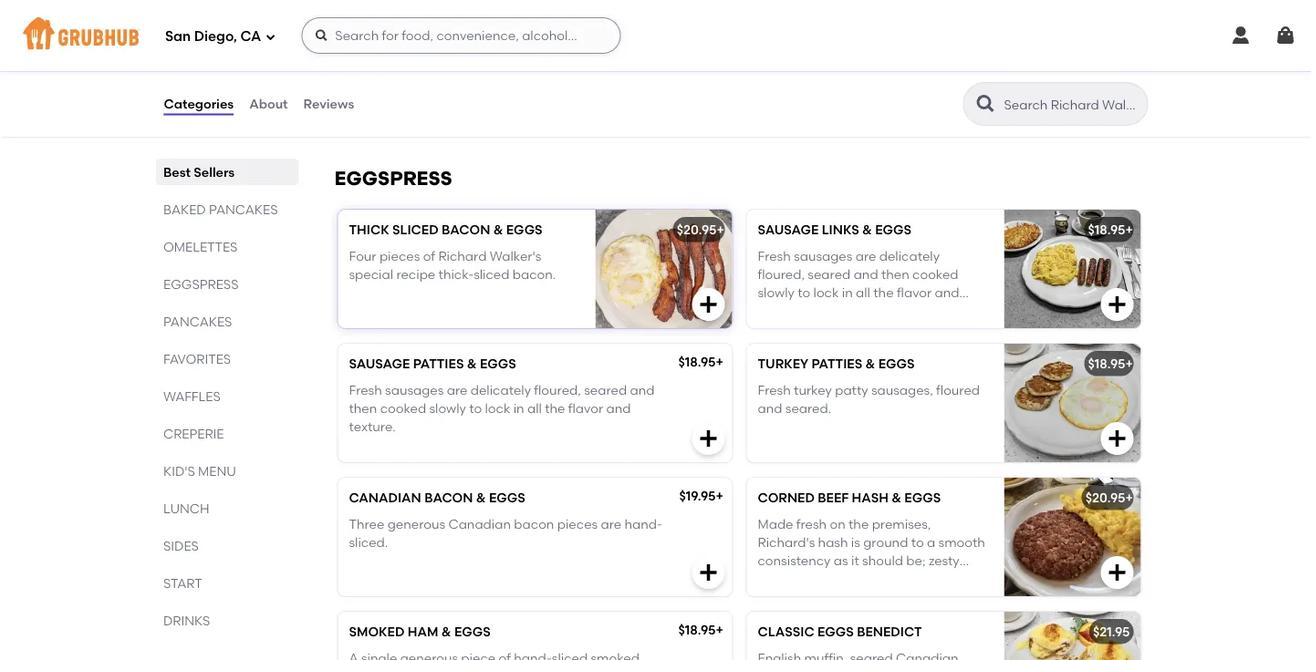 Task type: vqa. For each thing, say whether or not it's contained in the screenshot.
left Your
no



Task type: describe. For each thing, give the bounding box(es) containing it.
as
[[834, 554, 848, 569]]

canadian
[[349, 491, 421, 506]]

sliced
[[392, 222, 439, 238]]

Search Richard Walker's Pancake House search field
[[1002, 96, 1142, 113]]

kid's menu
[[163, 464, 236, 479]]

in for patties
[[514, 401, 524, 416]]

beef
[[818, 491, 849, 506]]

sausages for links
[[794, 248, 853, 264]]

is
[[851, 535, 860, 551]]

a inside made fresh on the premises, richard's hash is ground to a smooth consistency as it should be; zesty corned beef, blended with idaho potatoes and onions.
[[927, 535, 936, 551]]

sides
[[163, 538, 198, 554]]

search icon image
[[975, 93, 997, 115]]

start tab
[[163, 574, 291, 593]]

turkey patties & eggs
[[758, 357, 915, 372]]

we
[[514, 86, 532, 101]]

are for patties
[[447, 382, 468, 398]]

should
[[862, 554, 903, 569]]

& for sausage links & eggs
[[862, 222, 872, 238]]

flavor for sausage links & eggs
[[897, 285, 932, 301]]

texture. for sausage patties & eggs
[[349, 419, 396, 435]]

fresh sausages are delicately floured, seared and then cooked slowly to lock in all the flavor and texture. for patties
[[349, 382, 655, 435]]

made fresh on the premises, richard's hash is ground to a smooth consistency as it should be; zesty corned beef, blended with idaho potatoes and onions.
[[758, 517, 985, 606]]

fresh turkey patty sausages, floured and seared.
[[758, 382, 980, 416]]

sides tab
[[163, 537, 291, 556]]

melt
[[535, 86, 563, 101]]

0 vertical spatial it
[[566, 86, 574, 101]]

ca
[[240, 28, 261, 45]]

$20.95 for thick sliced bacon & eggs
[[677, 222, 717, 238]]

recipe
[[396, 267, 436, 282]]

baked pancakes
[[163, 202, 277, 217]]

generous
[[388, 517, 445, 532]]

& up the walker's
[[493, 222, 503, 238]]

sausage for sausage links & eggs
[[758, 222, 819, 238]]

floured
[[936, 382, 980, 398]]

cooked for sausage links & eggs
[[913, 267, 959, 282]]

& for canadian bacon & eggs
[[476, 491, 486, 506]]

delicately for sausage patties & eggs
[[471, 382, 531, 398]]

about button
[[248, 71, 289, 137]]

classic
[[758, 625, 815, 640]]

svg image for fresh turkey patty sausages, floured and seared.
[[1107, 428, 1128, 450]]

waffles
[[163, 389, 220, 404]]

menu
[[198, 464, 236, 479]]

eggs right ham
[[454, 625, 491, 640]]

eggs up premises,
[[905, 491, 941, 506]]

eggs up three generous canadian bacon pieces are hand- sliced.
[[489, 491, 525, 506]]

sausage patties & eggs
[[349, 357, 516, 372]]

sliced.
[[349, 535, 388, 551]]

sausage links & eggs
[[758, 222, 912, 238]]

in for links
[[842, 285, 853, 301]]

beef,
[[805, 572, 836, 588]]

omelettes tab
[[163, 237, 291, 256]]

benedict
[[857, 625, 922, 640]]

three
[[349, 517, 385, 532]]

thick-
[[439, 267, 474, 282]]

zesty
[[929, 554, 960, 569]]

lock for links
[[814, 285, 839, 301]]

are for links
[[856, 248, 876, 264]]

slowly for links
[[758, 285, 795, 301]]

sellers
[[193, 164, 234, 180]]

classic eggs benedict
[[758, 625, 922, 640]]

0 vertical spatial eggspress
[[334, 167, 452, 190]]

best sellers
[[163, 164, 234, 180]]

categories button
[[163, 71, 235, 137]]

1 vertical spatial pancakes
[[163, 314, 232, 329]]

kid's menu tab
[[163, 462, 291, 481]]

diego,
[[194, 28, 237, 45]]

eggspress tab
[[163, 275, 291, 294]]

omelettes
[[163, 239, 237, 255]]

& for smoked ham & eggs
[[441, 625, 451, 640]]

then for sausage links & eggs
[[882, 267, 910, 282]]

richard
[[438, 248, 487, 264]]

ham
[[408, 625, 438, 640]]

of
[[423, 248, 435, 264]]

drinks tab
[[163, 611, 291, 631]]

$21.95
[[1093, 625, 1130, 640]]

links
[[822, 222, 859, 238]]

lunch tab
[[163, 499, 291, 518]]

drinks
[[163, 613, 210, 629]]

fresh for sausage links & eggs
[[758, 248, 791, 264]]

canadian bacon & eggs
[[349, 491, 525, 506]]

blended
[[839, 572, 890, 588]]

lunch
[[163, 501, 209, 517]]

walker's
[[490, 248, 541, 264]]

0 vertical spatial $20.95
[[676, 58, 716, 74]]

select a fresh cheese, and we melt it bubbly hot.
[[349, 86, 646, 101]]

eggspress inside tab
[[163, 277, 238, 292]]

floured, for sausage patties & eggs
[[534, 382, 581, 398]]

omelette
[[475, 60, 543, 75]]

bubbly
[[577, 86, 619, 101]]

seared.
[[786, 401, 832, 416]]

three generous canadian bacon pieces are hand- sliced.
[[349, 517, 663, 551]]

hot.
[[622, 86, 646, 101]]

svg image for thick sliced bacon & eggs
[[698, 294, 720, 316]]

baked pancakes tab
[[163, 200, 291, 219]]

onions.
[[845, 591, 888, 606]]

fresh for sausage patties & eggs
[[349, 382, 382, 398]]

and inside made fresh on the premises, richard's hash is ground to a smooth consistency as it should be; zesty corned beef, blended with idaho potatoes and onions.
[[817, 591, 841, 606]]

san diego, ca
[[165, 28, 261, 45]]

turkey
[[758, 357, 809, 372]]

four pieces of richard walker's special recipe thick-sliced bacon.
[[349, 248, 556, 282]]

choose
[[349, 60, 406, 75]]

1 vertical spatial bacon
[[424, 491, 473, 506]]

the for sausage patties & eggs
[[545, 401, 565, 416]]

best
[[163, 164, 190, 180]]

eggs up sausages,
[[879, 357, 915, 372]]

hash
[[818, 535, 848, 551]]

fresh inside made fresh on the premises, richard's hash is ground to a smooth consistency as it should be; zesty corned beef, blended with idaho potatoes and onions.
[[797, 517, 827, 532]]

four
[[349, 248, 376, 264]]

start
[[163, 576, 202, 591]]

corned
[[758, 572, 802, 588]]



Task type: locate. For each thing, give the bounding box(es) containing it.
best sellers tab
[[163, 162, 291, 182]]

0 horizontal spatial floured,
[[534, 382, 581, 398]]

2 patties from the left
[[812, 357, 863, 372]]

sausages down the sausage patties & eggs
[[385, 382, 444, 398]]

classic eggs benedict image
[[1004, 613, 1141, 661]]

to inside made fresh on the premises, richard's hash is ground to a smooth consistency as it should be; zesty corned beef, blended with idaho potatoes and onions.
[[911, 535, 924, 551]]

$19.95
[[679, 489, 716, 504]]

& up premises,
[[892, 491, 902, 506]]

& right ham
[[441, 625, 451, 640]]

0 vertical spatial the
[[874, 285, 894, 301]]

svg image for sausage links & eggs
[[1107, 294, 1128, 316]]

1 vertical spatial in
[[514, 401, 524, 416]]

sausage left links
[[758, 222, 819, 238]]

to for links
[[798, 285, 811, 301]]

& up patty
[[866, 357, 875, 372]]

sausages down sausage links & eggs
[[794, 248, 853, 264]]

bacon
[[442, 222, 490, 238], [424, 491, 473, 506]]

are inside three generous canadian bacon pieces are hand- sliced.
[[601, 517, 622, 532]]

& down thick-
[[467, 357, 477, 372]]

texture. up the canadian
[[349, 419, 396, 435]]

1 vertical spatial texture.
[[349, 419, 396, 435]]

$20.95
[[676, 58, 716, 74], [677, 222, 717, 238], [1086, 491, 1126, 506]]

& for sausage patties & eggs
[[467, 357, 477, 372]]

to for patties
[[469, 401, 482, 416]]

2 vertical spatial $20.95 +
[[1086, 491, 1133, 506]]

1 patties from the left
[[413, 357, 464, 372]]

eggs down onions.
[[818, 625, 854, 640]]

baked
[[163, 202, 206, 217]]

bacon.
[[513, 267, 556, 282]]

pieces right bacon in the bottom left of the page
[[557, 517, 598, 532]]

1 vertical spatial it
[[851, 554, 859, 569]]

sausage down special
[[349, 357, 410, 372]]

waffles tab
[[163, 387, 291, 406]]

pieces inside three generous canadian bacon pieces are hand- sliced.
[[557, 517, 598, 532]]

sausage for sausage patties & eggs
[[349, 357, 410, 372]]

1 horizontal spatial patties
[[812, 357, 863, 372]]

1 horizontal spatial are
[[601, 517, 622, 532]]

made
[[758, 517, 794, 532]]

0 vertical spatial fresh sausages are delicately floured, seared and then cooked slowly to lock in all the flavor and texture.
[[758, 248, 960, 319]]

consistency
[[758, 554, 831, 569]]

1 vertical spatial delicately
[[471, 382, 531, 398]]

reviews button
[[303, 71, 355, 137]]

eggs down sliced
[[480, 357, 516, 372]]

1 horizontal spatial delicately
[[880, 248, 940, 264]]

fresh spinach omelette with cheese image
[[595, 0, 732, 32]]

1 vertical spatial seared
[[584, 382, 627, 398]]

0 horizontal spatial all
[[527, 401, 542, 416]]

slowly down the sausage patties & eggs
[[429, 401, 466, 416]]

to up be;
[[911, 535, 924, 551]]

1 vertical spatial fresh sausages are delicately floured, seared and then cooked slowly to lock in all the flavor and texture.
[[349, 382, 655, 435]]

1 vertical spatial to
[[469, 401, 482, 416]]

1 vertical spatial eggspress
[[163, 277, 238, 292]]

richard's
[[758, 535, 815, 551]]

1 vertical spatial sausages
[[385, 382, 444, 398]]

fresh
[[402, 86, 432, 101], [797, 517, 827, 532]]

eggs
[[506, 222, 543, 238], [875, 222, 912, 238], [480, 357, 516, 372], [879, 357, 915, 372], [489, 491, 525, 506], [905, 491, 941, 506], [454, 625, 491, 640], [818, 625, 854, 640]]

flavor
[[897, 285, 932, 301], [568, 401, 603, 416]]

creperie
[[163, 426, 224, 442]]

ground
[[864, 535, 908, 551]]

sausages for patties
[[385, 382, 444, 398]]

to down sausage links & eggs
[[798, 285, 811, 301]]

all
[[856, 285, 871, 301], [527, 401, 542, 416]]

0 vertical spatial sausages
[[794, 248, 853, 264]]

seared
[[808, 267, 851, 282], [584, 382, 627, 398]]

1 horizontal spatial cooked
[[913, 267, 959, 282]]

2 horizontal spatial are
[[856, 248, 876, 264]]

sausages
[[794, 248, 853, 264], [385, 382, 444, 398]]

1 horizontal spatial texture.
[[758, 304, 805, 319]]

smoked ham & eggs
[[349, 625, 491, 640]]

delicately down the sausage patties & eggs
[[471, 382, 531, 398]]

and inside fresh turkey patty sausages, floured and seared.
[[758, 401, 783, 416]]

1 horizontal spatial pieces
[[557, 517, 598, 532]]

main navigation navigation
[[0, 0, 1311, 71]]

fresh for turkey patties & eggs
[[758, 382, 791, 398]]

0 vertical spatial to
[[798, 285, 811, 301]]

1 vertical spatial pieces
[[557, 517, 598, 532]]

pieces up recipe
[[380, 248, 420, 264]]

sausage links & eggs image
[[1004, 210, 1141, 329]]

0 horizontal spatial seared
[[584, 382, 627, 398]]

$20.95 for corned beef hash & eggs
[[1086, 491, 1126, 506]]

svg image
[[1230, 25, 1252, 47], [265, 31, 276, 42], [698, 294, 720, 316], [1107, 294, 1128, 316], [1107, 562, 1128, 584]]

to down the sausage patties & eggs
[[469, 401, 482, 416]]

and
[[486, 86, 511, 101], [854, 267, 878, 282], [935, 285, 960, 301], [630, 382, 655, 398], [606, 401, 631, 416], [758, 401, 783, 416], [817, 591, 841, 606]]

0 horizontal spatial pieces
[[380, 248, 420, 264]]

$19.95 +
[[679, 489, 724, 504]]

corned beef hash & eggs
[[758, 491, 941, 506]]

canadian
[[448, 517, 511, 532]]

corned
[[758, 491, 815, 506]]

0 vertical spatial flavor
[[897, 285, 932, 301]]

0 horizontal spatial are
[[447, 382, 468, 398]]

fresh sausages are delicately floured, seared and then cooked slowly to lock in all the flavor and texture. down links
[[758, 248, 960, 319]]

0 horizontal spatial then
[[349, 401, 377, 416]]

smoked
[[349, 625, 405, 640]]

2 vertical spatial the
[[849, 517, 869, 532]]

bacon up the richard
[[442, 222, 490, 238]]

1 vertical spatial slowly
[[429, 401, 466, 416]]

1 vertical spatial $20.95
[[677, 222, 717, 238]]

0 vertical spatial all
[[856, 285, 871, 301]]

0 horizontal spatial to
[[469, 401, 482, 416]]

then down sausage links & eggs
[[882, 267, 910, 282]]

& for turkey patties & eggs
[[866, 357, 875, 372]]

fresh left on
[[797, 517, 827, 532]]

eggs up the walker's
[[506, 222, 543, 238]]

1 horizontal spatial flavor
[[897, 285, 932, 301]]

0 horizontal spatial slowly
[[429, 401, 466, 416]]

favorites
[[163, 351, 231, 367]]

a
[[409, 60, 418, 75]]

& up canadian at left
[[476, 491, 486, 506]]

0 vertical spatial seared
[[808, 267, 851, 282]]

0 horizontal spatial texture.
[[349, 419, 396, 435]]

texture. up turkey
[[758, 304, 805, 319]]

premises,
[[872, 517, 931, 532]]

it inside made fresh on the premises, richard's hash is ground to a smooth consistency as it should be; zesty corned beef, blended with idaho potatoes and onions.
[[851, 554, 859, 569]]

0 horizontal spatial flavor
[[568, 401, 603, 416]]

0 vertical spatial bacon
[[442, 222, 490, 238]]

slowly up turkey
[[758, 285, 795, 301]]

with
[[893, 572, 919, 588]]

are
[[856, 248, 876, 264], [447, 382, 468, 398], [601, 517, 622, 532]]

0 vertical spatial a
[[391, 86, 399, 101]]

idaho
[[922, 572, 958, 588]]

1 vertical spatial floured,
[[534, 382, 581, 398]]

1 horizontal spatial all
[[856, 285, 871, 301]]

1 horizontal spatial fresh
[[797, 517, 827, 532]]

2 vertical spatial $20.95
[[1086, 491, 1126, 506]]

1 horizontal spatial it
[[851, 554, 859, 569]]

0 vertical spatial then
[[882, 267, 910, 282]]

svg image for corned beef hash & eggs
[[1107, 562, 1128, 584]]

0 horizontal spatial sausages
[[385, 382, 444, 398]]

1 horizontal spatial slowly
[[758, 285, 795, 301]]

svg image for three generous canadian bacon pieces are hand- sliced.
[[698, 562, 720, 584]]

bacon up canadian at left
[[424, 491, 473, 506]]

+
[[716, 58, 724, 74], [717, 222, 725, 238], [1126, 222, 1133, 238], [716, 355, 724, 370], [1126, 357, 1133, 372], [716, 489, 724, 504], [1126, 491, 1133, 506], [716, 623, 724, 639]]

cooked
[[913, 267, 959, 282], [380, 401, 426, 416]]

delicately down sausage links & eggs
[[880, 248, 940, 264]]

bacon
[[514, 517, 554, 532]]

favorites tab
[[163, 350, 291, 369]]

0 vertical spatial slowly
[[758, 285, 795, 301]]

0 vertical spatial texture.
[[758, 304, 805, 319]]

cheese
[[421, 60, 472, 75]]

fresh inside fresh turkey patty sausages, floured and seared.
[[758, 382, 791, 398]]

1 horizontal spatial sausages
[[794, 248, 853, 264]]

fresh sausages are delicately floured, seared and then cooked slowly to lock in all the flavor and texture. for links
[[758, 248, 960, 319]]

select
[[349, 86, 388, 101]]

turkey
[[794, 382, 832, 398]]

1 horizontal spatial seared
[[808, 267, 851, 282]]

0 horizontal spatial sausage
[[349, 357, 410, 372]]

$20.95 + for corned beef hash & eggs
[[1086, 491, 1133, 506]]

0 vertical spatial lock
[[814, 285, 839, 301]]

eggspress up sliced
[[334, 167, 452, 190]]

then for sausage patties & eggs
[[349, 401, 377, 416]]

pieces inside four pieces of richard walker's special recipe thick-sliced bacon.
[[380, 248, 420, 264]]

0 horizontal spatial the
[[545, 401, 565, 416]]

0 horizontal spatial in
[[514, 401, 524, 416]]

fresh down turkey
[[758, 382, 791, 398]]

slowly for patties
[[429, 401, 466, 416]]

0 horizontal spatial delicately
[[471, 382, 531, 398]]

on
[[830, 517, 846, 532]]

2 horizontal spatial the
[[874, 285, 894, 301]]

are down the sausage patties & eggs
[[447, 382, 468, 398]]

0 horizontal spatial a
[[391, 86, 399, 101]]

hand-
[[625, 517, 663, 532]]

Search for food, convenience, alcohol... search field
[[301, 17, 621, 54]]

a up zesty
[[927, 535, 936, 551]]

potatoes
[[758, 591, 814, 606]]

corned beef hash & eggs image
[[1004, 478, 1141, 597]]

0 vertical spatial pieces
[[380, 248, 420, 264]]

patties for turkey
[[812, 357, 863, 372]]

pancakes down "best sellers" tab
[[209, 202, 277, 217]]

eggspress down omelettes
[[163, 277, 238, 292]]

1 horizontal spatial in
[[842, 285, 853, 301]]

0 vertical spatial sausage
[[758, 222, 819, 238]]

pancakes
[[209, 202, 277, 217], [163, 314, 232, 329]]

patties
[[413, 357, 464, 372], [812, 357, 863, 372]]

turkey patties & eggs image
[[1004, 344, 1141, 463]]

texture. for sausage links & eggs
[[758, 304, 805, 319]]

pancakes tab
[[163, 312, 291, 331]]

1 horizontal spatial lock
[[814, 285, 839, 301]]

0 vertical spatial delicately
[[880, 248, 940, 264]]

fresh down sausage links & eggs
[[758, 248, 791, 264]]

1 vertical spatial a
[[927, 535, 936, 551]]

it right melt
[[566, 86, 574, 101]]

eggspress
[[334, 167, 452, 190], [163, 277, 238, 292]]

2 vertical spatial are
[[601, 517, 622, 532]]

svg image
[[1275, 25, 1297, 47], [314, 28, 329, 43], [698, 428, 720, 450], [1107, 428, 1128, 450], [698, 562, 720, 584]]

about
[[249, 96, 288, 112]]

fresh down a
[[402, 86, 432, 101]]

svg image for fresh sausages are delicately floured, seared and then cooked slowly to lock in all the flavor and texture.
[[698, 428, 720, 450]]

hash
[[852, 491, 889, 506]]

thick
[[349, 222, 389, 238]]

cheese,
[[435, 86, 483, 101]]

0 horizontal spatial fresh
[[402, 86, 432, 101]]

the for sausage links & eggs
[[874, 285, 894, 301]]

fresh sausages are delicately floured, seared and then cooked slowly to lock in all the flavor and texture.
[[758, 248, 960, 319], [349, 382, 655, 435]]

0 vertical spatial $20.95 +
[[676, 58, 724, 74]]

slowly
[[758, 285, 795, 301], [429, 401, 466, 416]]

1 vertical spatial fresh
[[797, 517, 827, 532]]

pancakes up "favorites"
[[163, 314, 232, 329]]

thick sliced bacon & eggs image
[[595, 210, 732, 329]]

1 vertical spatial sausage
[[349, 357, 410, 372]]

1 vertical spatial the
[[545, 401, 565, 416]]

all for sausage patties & eggs
[[527, 401, 542, 416]]

creperie tab
[[163, 424, 291, 444]]

1 horizontal spatial floured,
[[758, 267, 805, 282]]

0 vertical spatial pancakes
[[209, 202, 277, 217]]

1 vertical spatial cooked
[[380, 401, 426, 416]]

seared for sausage patties & eggs
[[584, 382, 627, 398]]

1 vertical spatial $20.95 +
[[677, 222, 725, 238]]

are left hand- on the bottom
[[601, 517, 622, 532]]

choose a cheese omelette
[[349, 60, 543, 75]]

patty
[[835, 382, 868, 398]]

0 vertical spatial floured,
[[758, 267, 805, 282]]

$18.95 +
[[1088, 222, 1133, 238], [679, 355, 724, 370], [1088, 357, 1133, 372], [679, 623, 724, 639]]

0 vertical spatial in
[[842, 285, 853, 301]]

sliced
[[474, 267, 510, 282]]

reviews
[[304, 96, 354, 112]]

1 horizontal spatial fresh sausages are delicately floured, seared and then cooked slowly to lock in all the flavor and texture.
[[758, 248, 960, 319]]

be;
[[906, 554, 926, 569]]

0 vertical spatial cooked
[[913, 267, 959, 282]]

delicately
[[880, 248, 940, 264], [471, 382, 531, 398]]

then down the sausage patties & eggs
[[349, 401, 377, 416]]

lock for patties
[[485, 401, 510, 416]]

cooked for sausage patties & eggs
[[380, 401, 426, 416]]

1 horizontal spatial sausage
[[758, 222, 819, 238]]

smooth
[[939, 535, 985, 551]]

patties for sausages
[[413, 357, 464, 372]]

1 vertical spatial are
[[447, 382, 468, 398]]

flavor for sausage patties & eggs
[[568, 401, 603, 416]]

0 horizontal spatial cooked
[[380, 401, 426, 416]]

a right select
[[391, 86, 399, 101]]

thick sliced bacon & eggs
[[349, 222, 543, 238]]

1 horizontal spatial then
[[882, 267, 910, 282]]

1 vertical spatial flavor
[[568, 401, 603, 416]]

1 horizontal spatial the
[[849, 517, 869, 532]]

0 horizontal spatial patties
[[413, 357, 464, 372]]

texture.
[[758, 304, 805, 319], [349, 419, 396, 435]]

kid's
[[163, 464, 195, 479]]

1 horizontal spatial eggspress
[[334, 167, 452, 190]]

0 vertical spatial fresh
[[402, 86, 432, 101]]

delicately for sausage links & eggs
[[880, 248, 940, 264]]

sausage
[[758, 222, 819, 238], [349, 357, 410, 372]]

1 vertical spatial then
[[349, 401, 377, 416]]

1 vertical spatial all
[[527, 401, 542, 416]]

1 horizontal spatial a
[[927, 535, 936, 551]]

fresh down the sausage patties & eggs
[[349, 382, 382, 398]]

the inside made fresh on the premises, richard's hash is ground to a smooth consistency as it should be; zesty corned beef, blended with idaho potatoes and onions.
[[849, 517, 869, 532]]

special
[[349, 267, 393, 282]]

floured, for sausage links & eggs
[[758, 267, 805, 282]]

eggs right links
[[875, 222, 912, 238]]

all for sausage links & eggs
[[856, 285, 871, 301]]

are down links
[[856, 248, 876, 264]]

& right links
[[862, 222, 872, 238]]

categories
[[164, 96, 234, 112]]

lock down sausage links & eggs
[[814, 285, 839, 301]]

seared for sausage links & eggs
[[808, 267, 851, 282]]

$20.95 + for thick sliced bacon & eggs
[[677, 222, 725, 238]]

then
[[882, 267, 910, 282], [349, 401, 377, 416]]

0 horizontal spatial lock
[[485, 401, 510, 416]]

0 horizontal spatial eggspress
[[163, 277, 238, 292]]

2 vertical spatial to
[[911, 535, 924, 551]]

sausages,
[[871, 382, 933, 398]]

lock down the sausage patties & eggs
[[485, 401, 510, 416]]

fresh sausages are delicately floured, seared and then cooked slowly to lock in all the flavor and texture. down the sausage patties & eggs
[[349, 382, 655, 435]]

fresh
[[758, 248, 791, 264], [349, 382, 382, 398], [758, 382, 791, 398]]

san
[[165, 28, 191, 45]]

it right as
[[851, 554, 859, 569]]



